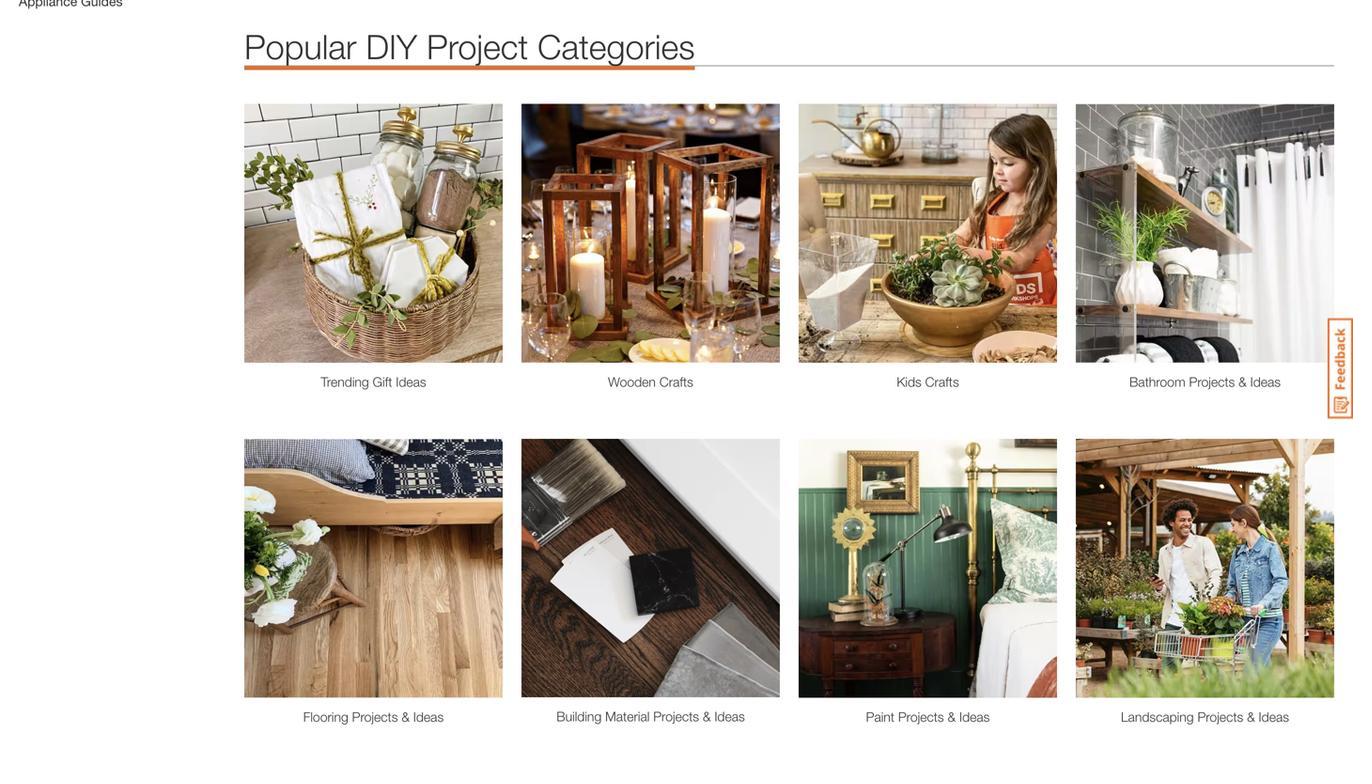 Task type: describe. For each thing, give the bounding box(es) containing it.
bathroom projects & ideas
[[1130, 374, 1281, 389]]

paint projects & ideas image
[[799, 439, 1057, 698]]

projects for landscaping projects & ideas
[[1198, 709, 1244, 725]]

& for flooring projects & ideas
[[402, 709, 410, 725]]

& for bathroom projects & ideas
[[1239, 374, 1247, 389]]

ideas for landscaping projects & ideas
[[1259, 709, 1289, 725]]

bathroom projects & ideas image
[[1076, 104, 1335, 363]]

projects right the material
[[653, 709, 699, 724]]

material
[[605, 709, 650, 724]]

building material projects & ideas image
[[522, 439, 780, 697]]

bathroom
[[1130, 374, 1186, 389]]

diy wood projects image
[[522, 104, 780, 363]]

crafts for kids crafts
[[925, 374, 959, 389]]

landscaping projects & ideas image
[[1076, 439, 1335, 698]]

landscaping projects & ideas
[[1121, 709, 1289, 725]]

wooden
[[608, 374, 656, 389]]

ideas inside building material projects & ideas link
[[715, 709, 745, 724]]

flooring projects & ideas
[[303, 709, 444, 725]]

wooden crafts link
[[522, 372, 780, 392]]

& for paint projects & ideas
[[948, 709, 956, 725]]

trending gift ideas
[[321, 374, 426, 389]]

projects for paint projects & ideas
[[898, 709, 944, 725]]

projects for bathroom projects & ideas
[[1189, 374, 1235, 389]]

projects for flooring projects & ideas
[[352, 709, 398, 725]]

crafts for wooden crafts
[[660, 374, 694, 389]]

kids crafts
[[897, 374, 959, 389]]

ideas for paint projects & ideas
[[960, 709, 990, 725]]

project
[[427, 26, 528, 66]]

feedback link image
[[1328, 318, 1353, 419]]

& right the material
[[703, 709, 711, 724]]

gift
[[373, 374, 392, 389]]



Task type: vqa. For each thing, say whether or not it's contained in the screenshot.
Building Material Projects & Ideas link
yes



Task type: locate. For each thing, give the bounding box(es) containing it.
ideas inside landscaping projects & ideas link
[[1259, 709, 1289, 725]]

ideas for flooring projects & ideas
[[413, 709, 444, 725]]

flooring projects & ideas image
[[244, 439, 503, 698]]

building material projects & ideas
[[557, 709, 745, 724]]

ideas inside trending gift ideas link
[[396, 374, 426, 389]]

2 crafts from the left
[[925, 374, 959, 389]]

projects right flooring
[[352, 709, 398, 725]]

crafts
[[660, 374, 694, 389], [925, 374, 959, 389]]

trending gift ideas image
[[244, 104, 503, 363]]

& for landscaping projects & ideas
[[1247, 709, 1255, 725]]

kids crafts link
[[799, 372, 1057, 392]]

projects right bathroom
[[1189, 374, 1235, 389]]

building
[[557, 709, 602, 724]]

ideas
[[396, 374, 426, 389], [1251, 374, 1281, 389], [715, 709, 745, 724], [413, 709, 444, 725], [960, 709, 990, 725], [1259, 709, 1289, 725]]

wooden crafts
[[608, 374, 694, 389]]

building material projects & ideas link
[[522, 707, 780, 726]]

popular
[[244, 26, 357, 66]]

ideas inside paint projects & ideas link
[[960, 709, 990, 725]]

bathroom projects & ideas link
[[1076, 372, 1335, 392]]

projects right paint
[[898, 709, 944, 725]]

0 horizontal spatial crafts
[[660, 374, 694, 389]]

popular diy project categories
[[244, 26, 695, 66]]

paint projects & ideas link
[[799, 707, 1057, 727]]

flooring projects & ideas link
[[244, 707, 503, 727]]

landscaping projects & ideas link
[[1076, 707, 1335, 727]]

ideas inside bathroom projects & ideas link
[[1251, 374, 1281, 389]]

landscaping
[[1121, 709, 1194, 725]]

& right landscaping
[[1247, 709, 1255, 725]]

flooring
[[303, 709, 348, 725]]

trending gift ideas link
[[244, 372, 503, 392]]

ideas for bathroom projects & ideas
[[1251, 374, 1281, 389]]

crafts right kids
[[925, 374, 959, 389]]

& right bathroom
[[1239, 374, 1247, 389]]

& right paint
[[948, 709, 956, 725]]

diy
[[366, 26, 417, 66]]

projects
[[1189, 374, 1235, 389], [653, 709, 699, 724], [352, 709, 398, 725], [898, 709, 944, 725], [1198, 709, 1244, 725]]

kids crafts image
[[799, 104, 1057, 363]]

paint
[[866, 709, 895, 725]]

crafts right wooden
[[660, 374, 694, 389]]

& right flooring
[[402, 709, 410, 725]]

&
[[1239, 374, 1247, 389], [703, 709, 711, 724], [402, 709, 410, 725], [948, 709, 956, 725], [1247, 709, 1255, 725]]

categories
[[538, 26, 695, 66]]

projects right landscaping
[[1198, 709, 1244, 725]]

paint projects & ideas
[[866, 709, 990, 725]]

1 horizontal spatial crafts
[[925, 374, 959, 389]]

ideas inside flooring projects & ideas link
[[413, 709, 444, 725]]

1 crafts from the left
[[660, 374, 694, 389]]

trending
[[321, 374, 369, 389]]

kids
[[897, 374, 922, 389]]



